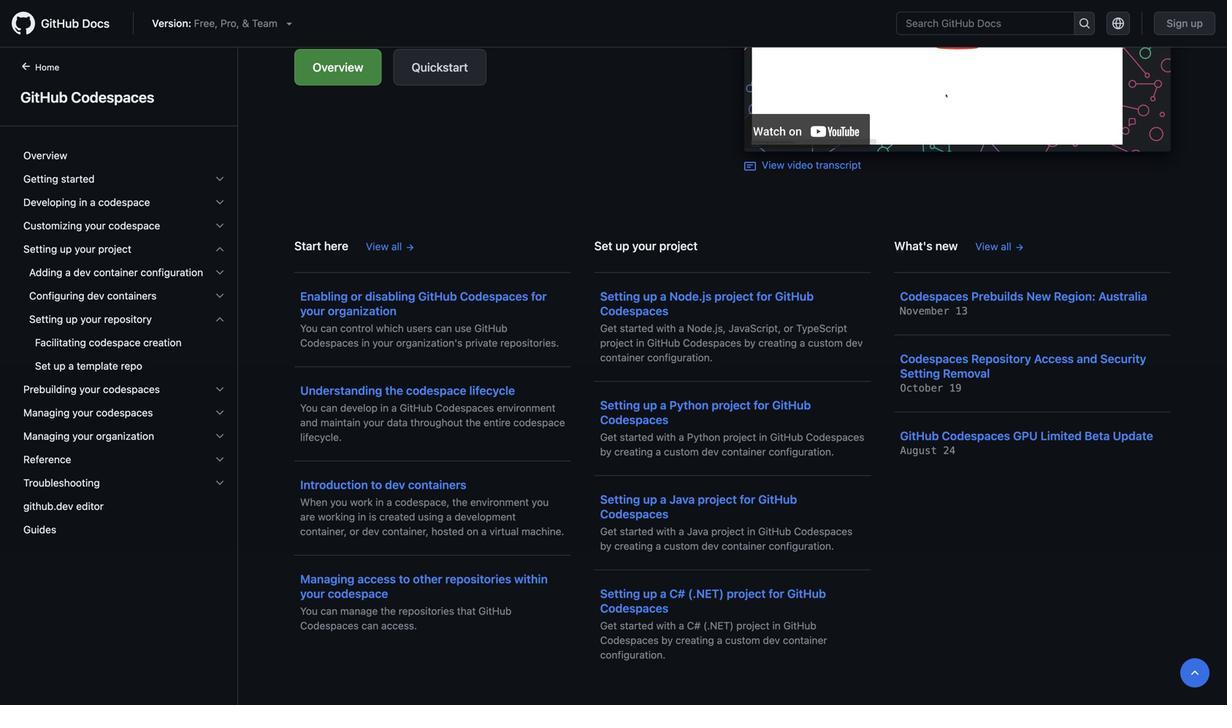 Task type: describe. For each thing, give the bounding box(es) containing it.
with for node.js
[[657, 322, 676, 334]]

transcript
[[816, 159, 862, 171]]

creating inside setting up a node.js project for github codespaces get started with a node.js, javascript, or typescript project in github codespaces by creating a custom dev container configuration.
[[759, 337, 797, 349]]

setting up your repository button
[[18, 308, 232, 331]]

set up a template repo link
[[18, 354, 232, 378]]

new
[[1027, 289, 1052, 303]]

configuration. inside setting up a c# (.net) project for github codespaces get started with a c# (.net) project in github codespaces by creating a custom dev container configuration.
[[601, 649, 666, 661]]

your inside managing access to other repositories within your codespace you can manage the repositories that github codespaces can access.
[[300, 587, 325, 601]]

repositories.
[[501, 337, 559, 349]]

setting up a node.js project for github codespaces get started with a node.js, javascript, or typescript project in github codespaces by creating a custom dev container configuration.
[[601, 289, 864, 364]]

github.dev editor
[[23, 500, 104, 512]]

sign up link
[[1155, 12, 1216, 35]]

setting up your repository element containing facilitating codespace creation
[[12, 331, 238, 378]]

creating inside setting up a c# (.net) project for github codespaces get started with a c# (.net) project in github codespaces by creating a custom dev container configuration.
[[676, 634, 715, 646]]

your inside customizing your codespace dropdown button
[[85, 220, 106, 232]]

by inside setting up a node.js project for github codespaces get started with a node.js, javascript, or typescript project in github codespaces by creating a custom dev container configuration.
[[745, 337, 756, 349]]

created
[[380, 511, 415, 523]]

github.dev
[[23, 500, 73, 512]]

get inside setting up a c# (.net) project for github codespaces get started with a c# (.net) project in github codespaces by creating a custom dev container configuration.
[[601, 620, 617, 632]]

a inside dropdown button
[[90, 196, 96, 208]]

creating inside setting up a python project for github codespaces get started with a python project in github codespaces by creating a custom dev container configuration.
[[615, 446, 653, 458]]

scroll to top image
[[1190, 667, 1202, 679]]

developing
[[23, 196, 76, 208]]

set up your project
[[595, 239, 698, 253]]

managing for organization
[[23, 430, 70, 442]]

on
[[467, 526, 479, 538]]

setting up your repository element containing setting up your repository
[[12, 308, 238, 378]]

1 horizontal spatial c#
[[687, 620, 701, 632]]

august 24 element
[[901, 445, 956, 457]]

triangle down image
[[283, 18, 295, 29]]

setting for node.js
[[601, 289, 641, 303]]

are
[[300, 511, 315, 523]]

codespaces inside github codespaces link
[[71, 88, 154, 106]]

october 19 element
[[901, 382, 962, 394]]

facilitating codespace creation link
[[18, 331, 232, 354]]

throughout
[[411, 417, 463, 429]]

getting started
[[23, 173, 95, 185]]

enabling or disabling github codespaces for your organization you can control which users can use github codespaces in your organization's private repositories.
[[300, 289, 559, 349]]

repo
[[121, 360, 142, 372]]

sc 9kayk9 0 image for getting started
[[214, 173, 226, 185]]

set up a template repo
[[35, 360, 142, 372]]

sc 9kayk9 0 image for adding a dev container configuration
[[214, 267, 226, 278]]

with for java
[[657, 526, 676, 538]]

search image
[[1079, 18, 1091, 29]]

managing for codespaces
[[23, 407, 70, 419]]

entire
[[484, 417, 511, 429]]

you for enabling or disabling github codespaces for your organization
[[300, 322, 318, 334]]

development
[[455, 511, 516, 523]]

setting up your repository
[[29, 313, 152, 325]]

codespace right entire
[[514, 417, 565, 429]]

get for setting up a java project for github codespaces
[[601, 526, 617, 538]]

your inside setting up your repository dropdown button
[[81, 313, 101, 325]]

you for managing access to other repositories within your codespace
[[300, 605, 318, 617]]

containers inside configuring dev containers dropdown button
[[107, 290, 157, 302]]

with inside setting up a c# (.net) project for github codespaces get started with a c# (.net) project in github codespaces by creating a custom dev container configuration.
[[657, 620, 676, 632]]

sc 9kayk9 0 image for reference
[[214, 454, 226, 466]]

up for setting up your repository
[[66, 313, 78, 325]]

update
[[1114, 429, 1154, 443]]

github docs link
[[12, 12, 121, 35]]

1 horizontal spatial overview
[[313, 60, 364, 74]]

started for setting up a python project for github codespaces
[[620, 431, 654, 443]]

container inside dropdown button
[[94, 266, 138, 278]]

manage
[[341, 605, 378, 617]]

sign
[[1167, 17, 1189, 29]]

within
[[515, 572, 548, 586]]

sign up
[[1167, 17, 1204, 29]]

in inside developing in a codespace dropdown button
[[79, 196, 87, 208]]

2 you from the left
[[532, 496, 549, 508]]

use
[[455, 322, 472, 334]]

to inside introduction to dev containers when you work in a codespace, the environment you are working in is created using a development container, or dev container, hosted on a virtual machine.
[[371, 478, 382, 492]]

that
[[457, 605, 476, 617]]

disabling
[[365, 289, 416, 303]]

by inside setting up a python project for github codespaces get started with a python project in github codespaces by creating a custom dev container configuration.
[[601, 446, 612, 458]]

your inside managing your organization dropdown button
[[72, 430, 93, 442]]

a inside dropdown button
[[65, 266, 71, 278]]

custom inside setting up a node.js project for github codespaces get started with a node.js, javascript, or typescript project in github codespaces by creating a custom dev container configuration.
[[809, 337, 843, 349]]

codespace inside 'link'
[[89, 337, 141, 349]]

organization inside managing your organization dropdown button
[[96, 430, 154, 442]]

view for codespaces prebuilds new region: australia
[[976, 240, 999, 253]]

setting up your project
[[23, 243, 131, 255]]

github inside understanding the codespace lifecycle you can develop in a github codespaces environment and maintain your data throughout the entire codespace lifecycle.
[[400, 402, 433, 414]]

adding a dev container configuration button
[[18, 261, 232, 284]]

docs
[[82, 16, 110, 30]]

your inside managing your codespaces dropdown button
[[72, 407, 93, 419]]

started for setting up a node.js project for github codespaces
[[620, 322, 654, 334]]

in inside setting up a python project for github codespaces get started with a python project in github codespaces by creating a custom dev container configuration.
[[760, 431, 768, 443]]

setting for repository
[[29, 313, 63, 325]]

view all link for what's new
[[976, 239, 1025, 254]]

managing your organization
[[23, 430, 154, 442]]

custom inside setting up a python project for github codespaces get started with a python project in github codespaces by creating a custom dev container configuration.
[[664, 446, 699, 458]]

october
[[901, 382, 944, 394]]

the inside introduction to dev containers when you work in a codespace, the environment you are working in is created using a development container, or dev container, hosted on a virtual machine.
[[453, 496, 468, 508]]

what's
[[895, 239, 933, 253]]

codespaces repository access and security setting removal october 19
[[901, 352, 1147, 394]]

beta
[[1085, 429, 1111, 443]]

codespace down "getting started" dropdown button
[[98, 196, 150, 208]]

dev inside setting up a node.js project for github codespaces get started with a node.js, javascript, or typescript project in github codespaces by creating a custom dev container configuration.
[[846, 337, 864, 349]]

sc 9kayk9 0 image for configuring dev containers
[[214, 290, 226, 302]]

container inside setting up a c# (.net) project for github codespaces get started with a c# (.net) project in github codespaces by creating a custom dev container configuration.
[[783, 634, 828, 646]]

access
[[358, 572, 396, 586]]

codespace,
[[395, 496, 450, 508]]

the up data
[[385, 384, 403, 398]]

all for new
[[1002, 240, 1012, 253]]

working
[[318, 511, 355, 523]]

up for setting up a node.js project for github codespaces get started with a node.js, javascript, or typescript project in github codespaces by creating a custom dev container configuration.
[[643, 289, 658, 303]]

container inside setting up a node.js project for github codespaces get started with a node.js, javascript, or typescript project in github codespaces by creating a custom dev container configuration.
[[601, 352, 645, 364]]

&
[[242, 17, 249, 29]]

get for setting up a node.js project for github codespaces
[[601, 322, 617, 334]]

typescript
[[797, 322, 848, 334]]

0 horizontal spatial c#
[[670, 587, 686, 601]]

started for setting up a java project for github codespaces
[[620, 526, 654, 538]]

gpu
[[1014, 429, 1038, 443]]

prebuilding your codespaces
[[23, 383, 160, 395]]

guides link
[[18, 518, 232, 542]]

up for setting up a python project for github codespaces get started with a python project in github codespaces by creating a custom dev container configuration.
[[643, 398, 658, 412]]

new
[[936, 239, 959, 253]]

and inside understanding the codespace lifecycle you can develop in a github codespaces environment and maintain your data throughout the entire codespace lifecycle.
[[300, 417, 318, 429]]

github codespaces element
[[0, 59, 238, 704]]

a inside understanding the codespace lifecycle you can develop in a github codespaces environment and maintain your data throughout the entire codespace lifecycle.
[[392, 402, 397, 414]]

in inside setting up a c# (.net) project for github codespaces get started with a c# (.net) project in github codespaces by creating a custom dev container configuration.
[[773, 620, 781, 632]]

editor
[[76, 500, 104, 512]]

a inside setting up your repository element
[[68, 360, 74, 372]]

prebuilding
[[23, 383, 77, 395]]

overview inside github codespaces element
[[23, 149, 67, 162]]

hosted
[[432, 526, 464, 538]]

codespace up 'throughout'
[[406, 384, 467, 398]]

home
[[35, 62, 59, 72]]

container inside setting up a python project for github codespaces get started with a python project in github codespaces by creating a custom dev container configuration.
[[722, 446, 766, 458]]

environment for containers
[[471, 496, 529, 508]]

access
[[1035, 352, 1075, 366]]

set for set up your project
[[595, 239, 613, 253]]

here
[[324, 239, 349, 253]]

the inside managing access to other repositories within your codespace you can manage the repositories that github codespaces can access.
[[381, 605, 396, 617]]

view for enabling or disabling github codespaces for your organization
[[366, 240, 389, 253]]

customizing your codespace
[[23, 220, 160, 232]]

pro,
[[221, 17, 239, 29]]

control
[[341, 322, 374, 334]]

in inside setting up a node.js project for github codespaces get started with a node.js, javascript, or typescript project in github codespaces by creating a custom dev container configuration.
[[637, 337, 645, 349]]

sc 9kayk9 0 image for setting up your project
[[214, 243, 226, 255]]

up for set up a template repo
[[54, 360, 66, 372]]

adding
[[29, 266, 62, 278]]

custom inside setting up a c# (.net) project for github codespaces get started with a c# (.net) project in github codespaces by creating a custom dev container configuration.
[[726, 634, 761, 646]]

container inside the 'setting up a java project for github codespaces get started with a java project in github codespaces by creating a custom dev container configuration.'
[[722, 540, 766, 552]]

data
[[387, 417, 408, 429]]

started inside dropdown button
[[61, 173, 95, 185]]

can left manage
[[321, 605, 338, 617]]

for for setting up a python project for github codespaces
[[754, 398, 770, 412]]

creating inside the 'setting up a java project for github codespaces get started with a java project in github codespaces by creating a custom dev container configuration.'
[[615, 540, 653, 552]]

in inside the enabling or disabling github codespaces for your organization you can control which users can use github codespaces in your organization's private repositories.
[[362, 337, 370, 349]]

setting up a python project for github codespaces get started with a python project in github codespaces by creating a custom dev container configuration.
[[601, 398, 865, 458]]

19
[[950, 382, 962, 394]]

video
[[788, 159, 814, 171]]

0 vertical spatial repositories
[[446, 572, 512, 586]]

up for setting up a c# (.net) project for github codespaces get started with a c# (.net) project in github codespaces by creating a custom dev container configuration.
[[643, 587, 658, 601]]

dev inside the 'setting up a java project for github codespaces get started with a java project in github codespaces by creating a custom dev container configuration.'
[[702, 540, 719, 552]]

managing for to
[[300, 572, 355, 586]]

sc 9kayk9 0 image for prebuilding your codespaces
[[214, 384, 226, 395]]

start here
[[295, 239, 349, 253]]

24
[[944, 445, 956, 457]]

users
[[407, 322, 433, 334]]



Task type: vqa. For each thing, say whether or not it's contained in the screenshot.


Task type: locate. For each thing, give the bounding box(es) containing it.
sc 9kayk9 0 image inside configuring dev containers dropdown button
[[214, 290, 226, 302]]

codespaces down repo
[[103, 383, 160, 395]]

troubleshooting
[[23, 477, 100, 489]]

can down manage
[[362, 620, 379, 632]]

0 horizontal spatial view all link
[[366, 239, 415, 254]]

sc 9kayk9 0 image
[[214, 197, 226, 208], [214, 220, 226, 232], [214, 290, 226, 302], [214, 314, 226, 325], [214, 384, 226, 395], [214, 407, 226, 419], [214, 477, 226, 489]]

sc 9kayk9 0 image for developing in a codespace
[[214, 197, 226, 208]]

1 sc 9kayk9 0 image from the top
[[214, 173, 226, 185]]

up inside setting up a c# (.net) project for github codespaces get started with a c# (.net) project in github codespaces by creating a custom dev container configuration.
[[643, 587, 658, 601]]

1 you from the top
[[300, 322, 318, 334]]

view all link up disabling
[[366, 239, 415, 254]]

august
[[901, 445, 938, 457]]

for inside the enabling or disabling github codespaces for your organization you can control which users can use github codespaces in your organization's private repositories.
[[532, 289, 547, 303]]

up for setting up your project
[[60, 243, 72, 255]]

4 sc 9kayk9 0 image from the top
[[214, 314, 226, 325]]

0 vertical spatial environment
[[497, 402, 556, 414]]

containers up the 'repository'
[[107, 290, 157, 302]]

1 vertical spatial containers
[[408, 478, 467, 492]]

0 vertical spatial to
[[371, 478, 382, 492]]

1 vertical spatial c#
[[687, 620, 701, 632]]

all up disabling
[[392, 240, 402, 253]]

node.js,
[[687, 322, 726, 334]]

your
[[85, 220, 106, 232], [633, 239, 657, 253], [75, 243, 96, 255], [300, 304, 325, 318], [81, 313, 101, 325], [373, 337, 394, 349], [79, 383, 100, 395], [72, 407, 93, 419], [364, 417, 384, 429], [72, 430, 93, 442], [300, 587, 325, 601]]

configuring dev containers
[[29, 290, 157, 302]]

codespaces for prebuilding your codespaces
[[103, 383, 160, 395]]

up for sign up
[[1192, 17, 1204, 29]]

or up control
[[351, 289, 362, 303]]

view all link up "prebuilds"
[[976, 239, 1025, 254]]

set for set up a template repo
[[35, 360, 51, 372]]

you inside managing access to other repositories within your codespace you can manage the repositories that github codespaces can access.
[[300, 605, 318, 617]]

understanding
[[300, 384, 383, 398]]

codespace down setting up your repository dropdown button
[[89, 337, 141, 349]]

1 container, from the left
[[300, 526, 347, 538]]

with inside setting up a node.js project for github codespaces get started with a node.js, javascript, or typescript project in github codespaces by creating a custom dev container configuration.
[[657, 322, 676, 334]]

3 sc 9kayk9 0 image from the top
[[214, 290, 226, 302]]

0 vertical spatial or
[[351, 289, 362, 303]]

setting inside setting up a c# (.net) project for github codespaces get started with a c# (.net) project in github codespaces by creating a custom dev container configuration.
[[601, 587, 641, 601]]

for for setting up a node.js project for github codespaces
[[757, 289, 773, 303]]

2 sc 9kayk9 0 image from the top
[[214, 243, 226, 255]]

other
[[413, 572, 443, 586]]

setting for python
[[601, 398, 641, 412]]

when
[[300, 496, 328, 508]]

1 vertical spatial or
[[784, 322, 794, 334]]

codespace inside managing access to other repositories within your codespace you can manage the repositories that github codespaces can access.
[[328, 587, 388, 601]]

configuration. inside setting up a python project for github codespaces get started with a python project in github codespaces by creating a custom dev container configuration.
[[769, 446, 835, 458]]

1 with from the top
[[657, 322, 676, 334]]

sc 9kayk9 0 image for troubleshooting
[[214, 477, 226, 489]]

2 setting up your repository element from the top
[[12, 331, 238, 378]]

dev
[[74, 266, 91, 278], [87, 290, 104, 302], [846, 337, 864, 349], [702, 446, 719, 458], [385, 478, 405, 492], [362, 526, 380, 538], [702, 540, 719, 552], [763, 634, 781, 646]]

codespaces for managing your codespaces
[[96, 407, 153, 419]]

configuration. inside the 'setting up a java project for github codespaces get started with a java project in github codespaces by creating a custom dev container configuration.'
[[769, 540, 835, 552]]

what's new
[[895, 239, 959, 253]]

0 horizontal spatial to
[[371, 478, 382, 492]]

quickstart link
[[394, 49, 487, 86]]

configuring dev containers button
[[18, 284, 232, 308]]

private
[[466, 337, 498, 349]]

overview
[[313, 60, 364, 74], [23, 149, 67, 162]]

the up "access."
[[381, 605, 396, 617]]

developing in a codespace
[[23, 196, 150, 208]]

0 vertical spatial containers
[[107, 290, 157, 302]]

0 horizontal spatial overview
[[23, 149, 67, 162]]

you
[[330, 496, 348, 508], [532, 496, 549, 508]]

sc 9kayk9 0 image for setting up your repository
[[214, 314, 226, 325]]

to inside managing access to other repositories within your codespace you can manage the repositories that github codespaces can access.
[[399, 572, 410, 586]]

to up work
[[371, 478, 382, 492]]

configuration. inside setting up a node.js project for github codespaces get started with a node.js, javascript, or typescript project in github codespaces by creating a custom dev container configuration.
[[648, 352, 713, 364]]

can
[[321, 322, 338, 334], [435, 322, 452, 334], [321, 402, 338, 414], [321, 605, 338, 617], [362, 620, 379, 632]]

set inside github codespaces element
[[35, 360, 51, 372]]

sc 9kayk9 0 image inside customizing your codespace dropdown button
[[214, 220, 226, 232]]

0 vertical spatial set
[[595, 239, 613, 253]]

or inside introduction to dev containers when you work in a codespace, the environment you are working in is created using a development container, or dev container, hosted on a virtual machine.
[[350, 526, 360, 538]]

sc 9kayk9 0 image inside adding a dev container configuration dropdown button
[[214, 267, 226, 278]]

None search field
[[897, 12, 1096, 35]]

0 vertical spatial overview link
[[295, 49, 382, 86]]

troubleshooting button
[[18, 471, 232, 495]]

up inside the set up a template repo link
[[54, 360, 66, 372]]

organization down managing your codespaces dropdown button
[[96, 430, 154, 442]]

setting inside setting up a node.js project for github codespaces get started with a node.js, javascript, or typescript project in github codespaces by creating a custom dev container configuration.
[[601, 289, 641, 303]]

1 setting up your repository element from the top
[[12, 308, 238, 378]]

1 vertical spatial repositories
[[399, 605, 455, 617]]

you left manage
[[300, 605, 318, 617]]

sc 9kayk9 0 image inside "getting started" dropdown button
[[214, 173, 226, 185]]

setting up your project element
[[12, 238, 238, 378], [12, 261, 238, 378]]

by inside the 'setting up a java project for github codespaces get started with a java project in github codespaces by creating a custom dev container configuration.'
[[601, 540, 612, 552]]

for inside setting up a node.js project for github codespaces get started with a node.js, javascript, or typescript project in github codespaces by creating a custom dev container configuration.
[[757, 289, 773, 303]]

and right access
[[1077, 352, 1098, 366]]

view all right here
[[366, 240, 402, 253]]

team
[[252, 17, 278, 29]]

view right link icon
[[762, 159, 785, 171]]

sc 9kayk9 0 image inside 'reference' dropdown button
[[214, 454, 226, 466]]

0 horizontal spatial overview link
[[18, 144, 232, 167]]

environment for lifecycle
[[497, 402, 556, 414]]

2 view all link from the left
[[976, 239, 1025, 254]]

version: free, pro, & team
[[152, 17, 278, 29]]

1 get from the top
[[601, 322, 617, 334]]

0 horizontal spatial view
[[366, 240, 389, 253]]

security
[[1101, 352, 1147, 366]]

sc 9kayk9 0 image for managing your codespaces
[[214, 407, 226, 419]]

1 horizontal spatial view
[[762, 159, 785, 171]]

the up development
[[453, 496, 468, 508]]

can inside understanding the codespace lifecycle you can develop in a github codespaces environment and maintain your data throughout the entire codespace lifecycle.
[[321, 402, 338, 414]]

setting for java
[[601, 493, 641, 507]]

0 vertical spatial codespaces
[[103, 383, 160, 395]]

1 vertical spatial set
[[35, 360, 51, 372]]

1 horizontal spatial all
[[1002, 240, 1012, 253]]

1 horizontal spatial containers
[[408, 478, 467, 492]]

setting for c#
[[601, 587, 641, 601]]

region:
[[1055, 289, 1096, 303]]

with inside the 'setting up a java project for github codespaces get started with a java project in github codespaces by creating a custom dev container configuration.'
[[657, 526, 676, 538]]

codespace down developing in a codespace dropdown button
[[109, 220, 160, 232]]

0 vertical spatial organization
[[328, 304, 397, 318]]

codespaces down prebuilding your codespaces dropdown button
[[96, 407, 153, 419]]

sc 9kayk9 0 image inside troubleshooting dropdown button
[[214, 477, 226, 489]]

or left typescript
[[784, 322, 794, 334]]

started inside setting up a c# (.net) project for github codespaces get started with a c# (.net) project in github codespaces by creating a custom dev container configuration.
[[620, 620, 654, 632]]

1 vertical spatial java
[[687, 526, 709, 538]]

1 vertical spatial overview link
[[18, 144, 232, 167]]

access.
[[382, 620, 417, 632]]

overview link down triangle down image
[[295, 49, 382, 86]]

1 horizontal spatial and
[[1077, 352, 1098, 366]]

0 vertical spatial managing
[[23, 407, 70, 419]]

github inside managing access to other repositories within your codespace you can manage the repositories that github codespaces can access.
[[479, 605, 512, 617]]

up for setting up a java project for github codespaces get started with a java project in github codespaces by creating a custom dev container configuration.
[[643, 493, 658, 507]]

2 view all from the left
[[976, 240, 1012, 253]]

your inside prebuilding your codespaces dropdown button
[[79, 383, 100, 395]]

2 with from the top
[[657, 431, 676, 443]]

managing down prebuilding
[[23, 407, 70, 419]]

overview link up developing in a codespace dropdown button
[[18, 144, 232, 167]]

0 horizontal spatial view all
[[366, 240, 402, 253]]

view video transcript link
[[745, 159, 862, 172]]

codespaces prebuilds new region: australia november 13
[[901, 289, 1148, 317]]

can up maintain
[[321, 402, 338, 414]]

2 container, from the left
[[382, 526, 429, 538]]

and up lifecycle.
[[300, 417, 318, 429]]

sc 9kayk9 0 image for managing your organization
[[214, 431, 226, 442]]

container
[[94, 266, 138, 278], [601, 352, 645, 364], [722, 446, 766, 458], [722, 540, 766, 552], [783, 634, 828, 646]]

reference
[[23, 454, 71, 466]]

in inside understanding the codespace lifecycle you can develop in a github codespaces environment and maintain your data throughout the entire codespace lifecycle.
[[381, 402, 389, 414]]

13
[[956, 305, 969, 317]]

managing inside managing access to other repositories within your codespace you can manage the repositories that github codespaces can access.
[[300, 572, 355, 586]]

codespace up manage
[[328, 587, 388, 601]]

0 vertical spatial you
[[300, 322, 318, 334]]

1 vertical spatial managing
[[23, 430, 70, 442]]

0 vertical spatial and
[[1077, 352, 1098, 366]]

0 vertical spatial python
[[670, 398, 709, 412]]

sc 9kayk9 0 image for customizing your codespace
[[214, 220, 226, 232]]

repository
[[104, 313, 152, 325]]

sc 9kayk9 0 image
[[214, 173, 226, 185], [214, 243, 226, 255], [214, 267, 226, 278], [214, 431, 226, 442], [214, 454, 226, 466]]

2 vertical spatial or
[[350, 526, 360, 538]]

0 horizontal spatial and
[[300, 417, 318, 429]]

2 get from the top
[[601, 431, 617, 443]]

get for setting up a python project for github codespaces
[[601, 431, 617, 443]]

1 vertical spatial (.net)
[[704, 620, 734, 632]]

view all right new
[[976, 240, 1012, 253]]

setting inside "setting up your project" dropdown button
[[23, 243, 57, 255]]

1 horizontal spatial to
[[399, 572, 410, 586]]

managing your codespaces button
[[18, 401, 232, 425]]

started inside the 'setting up a java project for github codespaces get started with a java project in github codespaces by creating a custom dev container configuration.'
[[620, 526, 654, 538]]

getting
[[23, 173, 58, 185]]

develop
[[341, 402, 378, 414]]

introduction to dev containers when you work in a codespace, the environment you are working in is created using a development container, or dev container, hosted on a virtual machine.
[[300, 478, 565, 538]]

2 sc 9kayk9 0 image from the top
[[214, 220, 226, 232]]

for inside the 'setting up a java project for github codespaces get started with a java project in github codespaces by creating a custom dev container configuration.'
[[740, 493, 756, 507]]

sc 9kayk9 0 image inside developing in a codespace dropdown button
[[214, 197, 226, 208]]

view all link for start here
[[366, 239, 415, 254]]

by inside setting up a c# (.net) project for github codespaces get started with a c# (.net) project in github codespaces by creating a custom dev container configuration.
[[662, 634, 673, 646]]

5 sc 9kayk9 0 image from the top
[[214, 384, 226, 395]]

project inside dropdown button
[[98, 243, 131, 255]]

codespaces inside understanding the codespace lifecycle you can develop in a github codespaces environment and maintain your data throughout the entire codespace lifecycle.
[[436, 402, 494, 414]]

1 vertical spatial python
[[687, 431, 721, 443]]

you
[[300, 322, 318, 334], [300, 402, 318, 414], [300, 605, 318, 617]]

sc 9kayk9 0 image inside managing your organization dropdown button
[[214, 431, 226, 442]]

with inside setting up a python project for github codespaces get started with a python project in github codespaces by creating a custom dev container configuration.
[[657, 431, 676, 443]]

3 sc 9kayk9 0 image from the top
[[214, 267, 226, 278]]

setting inside setting up your repository dropdown button
[[29, 313, 63, 325]]

1 vertical spatial environment
[[471, 496, 529, 508]]

0 horizontal spatial set
[[35, 360, 51, 372]]

the left entire
[[466, 417, 481, 429]]

maintain
[[321, 417, 361, 429]]

1 horizontal spatial organization
[[328, 304, 397, 318]]

managing up reference
[[23, 430, 70, 442]]

0 horizontal spatial organization
[[96, 430, 154, 442]]

3 get from the top
[[601, 526, 617, 538]]

machine.
[[522, 526, 565, 538]]

3 you from the top
[[300, 605, 318, 617]]

with for python
[[657, 431, 676, 443]]

0 horizontal spatial you
[[330, 496, 348, 508]]

in inside the 'setting up a java project for github codespaces get started with a java project in github codespaces by creating a custom dev container configuration.'
[[748, 526, 756, 538]]

configuration
[[141, 266, 203, 278]]

for inside setting up a c# (.net) project for github codespaces get started with a c# (.net) project in github codespaces by creating a custom dev container configuration.
[[769, 587, 785, 601]]

you down the enabling
[[300, 322, 318, 334]]

environment up development
[[471, 496, 529, 508]]

up inside "setting up your project" dropdown button
[[60, 243, 72, 255]]

version:
[[152, 17, 191, 29]]

introduction
[[300, 478, 368, 492]]

setting up your repository element
[[12, 308, 238, 378], [12, 331, 238, 378]]

up inside sign up link
[[1192, 17, 1204, 29]]

sc 9kayk9 0 image inside setting up your repository dropdown button
[[214, 314, 226, 325]]

2 vertical spatial you
[[300, 605, 318, 617]]

view all for what's new
[[976, 240, 1012, 253]]

your inside understanding the codespace lifecycle you can develop in a github codespaces environment and maintain your data throughout the entire codespace lifecycle.
[[364, 417, 384, 429]]

3 with from the top
[[657, 526, 676, 538]]

all up "prebuilds"
[[1002, 240, 1012, 253]]

up inside setting up a node.js project for github codespaces get started with a node.js, javascript, or typescript project in github codespaces by creating a custom dev container configuration.
[[643, 289, 658, 303]]

view right new
[[976, 240, 999, 253]]

november
[[901, 305, 950, 317]]

2 horizontal spatial view
[[976, 240, 999, 253]]

view all link
[[366, 239, 415, 254], [976, 239, 1025, 254]]

5 sc 9kayk9 0 image from the top
[[214, 454, 226, 466]]

1 you from the left
[[330, 496, 348, 508]]

you up the working
[[330, 496, 348, 508]]

all for disabling
[[392, 240, 402, 253]]

4 sc 9kayk9 0 image from the top
[[214, 431, 226, 442]]

4 with from the top
[[657, 620, 676, 632]]

november 13 element
[[901, 305, 969, 317]]

reference button
[[18, 448, 232, 471]]

is
[[369, 511, 377, 523]]

get
[[601, 322, 617, 334], [601, 431, 617, 443], [601, 526, 617, 538], [601, 620, 617, 632]]

javascript,
[[729, 322, 782, 334]]

github
[[41, 16, 79, 30], [20, 88, 68, 106], [418, 289, 457, 303], [776, 289, 814, 303], [475, 322, 508, 334], [648, 337, 681, 349], [773, 398, 812, 412], [400, 402, 433, 414], [901, 429, 940, 443], [771, 431, 804, 443], [759, 493, 798, 507], [759, 526, 792, 538], [788, 587, 827, 601], [479, 605, 512, 617], [784, 620, 817, 632]]

link image
[[745, 160, 757, 172]]

1 all from the left
[[392, 240, 402, 253]]

0 vertical spatial (.net)
[[689, 587, 724, 601]]

started
[[61, 173, 95, 185], [620, 322, 654, 334], [620, 431, 654, 443], [620, 526, 654, 538], [620, 620, 654, 632]]

codespaces inside codespaces repository access and security setting removal october 19
[[901, 352, 969, 366]]

view inside view video transcript link
[[762, 159, 785, 171]]

0 horizontal spatial container,
[[300, 526, 347, 538]]

and
[[1077, 352, 1098, 366], [300, 417, 318, 429]]

1 view all from the left
[[366, 240, 402, 253]]

template
[[77, 360, 118, 372]]

0 vertical spatial java
[[670, 493, 695, 507]]

your inside "setting up your project" dropdown button
[[75, 243, 96, 255]]

creation
[[143, 337, 182, 349]]

or down the working
[[350, 526, 360, 538]]

can left use
[[435, 322, 452, 334]]

codespaces
[[71, 88, 154, 106], [460, 289, 529, 303], [901, 289, 969, 303], [601, 304, 669, 318], [300, 337, 359, 349], [683, 337, 742, 349], [901, 352, 969, 366], [436, 402, 494, 414], [601, 413, 669, 427], [942, 429, 1011, 443], [806, 431, 865, 443], [601, 507, 669, 521], [795, 526, 853, 538], [601, 602, 669, 615], [300, 620, 359, 632], [601, 634, 659, 646]]

1 vertical spatial overview
[[23, 149, 67, 162]]

2 vertical spatial managing
[[300, 572, 355, 586]]

can left control
[[321, 322, 338, 334]]

codespaces inside managing access to other repositories within your codespace you can manage the repositories that github codespaces can access.
[[300, 620, 359, 632]]

setting for project
[[23, 243, 57, 255]]

github docs
[[41, 16, 110, 30]]

quickstart
[[412, 60, 468, 74]]

1 vertical spatial and
[[300, 417, 318, 429]]

for for enabling or disabling github codespaces for your organization
[[532, 289, 547, 303]]

view right here
[[366, 240, 389, 253]]

1 setting up your project element from the top
[[12, 238, 238, 378]]

7 sc 9kayk9 0 image from the top
[[214, 477, 226, 489]]

container, down the working
[[300, 526, 347, 538]]

customizing your codespace button
[[18, 214, 232, 238]]

with
[[657, 322, 676, 334], [657, 431, 676, 443], [657, 526, 676, 538], [657, 620, 676, 632]]

1 sc 9kayk9 0 image from the top
[[214, 197, 226, 208]]

2 setting up your project element from the top
[[12, 261, 238, 378]]

4 get from the top
[[601, 620, 617, 632]]

1 horizontal spatial you
[[532, 496, 549, 508]]

view all for start here
[[366, 240, 402, 253]]

dev inside setting up a python project for github codespaces get started with a python project in github codespaces by creating a custom dev container configuration.
[[702, 446, 719, 458]]

setting inside setting up a python project for github codespaces get started with a python project in github codespaces by creating a custom dev container configuration.
[[601, 398, 641, 412]]

1 horizontal spatial set
[[595, 239, 613, 253]]

setting up your project button
[[18, 238, 232, 261]]

facilitating
[[35, 337, 86, 349]]

setting inside codespaces repository access and security setting removal october 19
[[901, 367, 941, 380]]

lifecycle.
[[300, 431, 342, 443]]

creating
[[759, 337, 797, 349], [615, 446, 653, 458], [615, 540, 653, 552], [676, 634, 715, 646]]

which
[[376, 322, 404, 334]]

repositories up that
[[446, 572, 512, 586]]

managing access to other repositories within your codespace you can manage the repositories that github codespaces can access.
[[300, 572, 548, 632]]

tooltip
[[1181, 659, 1210, 688]]

you inside understanding the codespace lifecycle you can develop in a github codespaces environment and maintain your data throughout the entire codespace lifecycle.
[[300, 402, 318, 414]]

in
[[79, 196, 87, 208], [362, 337, 370, 349], [637, 337, 645, 349], [381, 402, 389, 414], [760, 431, 768, 443], [376, 496, 384, 508], [358, 511, 366, 523], [748, 526, 756, 538], [773, 620, 781, 632]]

2 you from the top
[[300, 402, 318, 414]]

managing your codespaces
[[23, 407, 153, 419]]

you up machine.
[[532, 496, 549, 508]]

or inside the enabling or disabling github codespaces for your organization you can control which users can use github codespaces in your organization's private repositories.
[[351, 289, 362, 303]]

managing your organization button
[[18, 425, 232, 448]]

0 horizontal spatial containers
[[107, 290, 157, 302]]

overview link
[[295, 49, 382, 86], [18, 144, 232, 167]]

github codespaces link
[[18, 86, 220, 108]]

1 vertical spatial organization
[[96, 430, 154, 442]]

or inside setting up a node.js project for github codespaces get started with a node.js, javascript, or typescript project in github codespaces by creating a custom dev container configuration.
[[784, 322, 794, 334]]

repositories up "access."
[[399, 605, 455, 617]]

project
[[660, 239, 698, 253], [98, 243, 131, 255], [715, 289, 754, 303], [601, 337, 634, 349], [712, 398, 751, 412], [724, 431, 757, 443], [698, 493, 737, 507], [712, 526, 745, 538], [727, 587, 766, 601], [737, 620, 770, 632]]

and inside codespaces repository access and security setting removal october 19
[[1077, 352, 1098, 366]]

1 vertical spatial you
[[300, 402, 318, 414]]

up for set up your project
[[616, 239, 630, 253]]

1 view all link from the left
[[366, 239, 415, 254]]

to left other
[[399, 572, 410, 586]]

1 vertical spatial codespaces
[[96, 407, 153, 419]]

started inside setting up a node.js project for github codespaces get started with a node.js, javascript, or typescript project in github codespaces by creating a custom dev container configuration.
[[620, 322, 654, 334]]

get inside setting up a node.js project for github codespaces get started with a node.js, javascript, or typescript project in github codespaces by creating a custom dev container configuration.
[[601, 322, 617, 334]]

container,
[[300, 526, 347, 538], [382, 526, 429, 538]]

up inside the 'setting up a java project for github codespaces get started with a java project in github codespaces by creating a custom dev container configuration.'
[[643, 493, 658, 507]]

environment inside introduction to dev containers when you work in a codespace, the environment you are working in is created using a development container, or dev container, hosted on a virtual machine.
[[471, 496, 529, 508]]

codespaces inside codespaces prebuilds new region: australia november 13
[[901, 289, 969, 303]]

repository
[[972, 352, 1032, 366]]

organization inside the enabling or disabling github codespaces for your organization you can control which users can use github codespaces in your organization's private repositories.
[[328, 304, 397, 318]]

container, down created
[[382, 526, 429, 538]]

github codespaces gpu limited beta update august 24
[[901, 429, 1154, 457]]

6 sc 9kayk9 0 image from the top
[[214, 407, 226, 419]]

containers inside introduction to dev containers when you work in a codespace, the environment you are working in is created using a development container, or dev container, hosted on a virtual machine.
[[408, 478, 467, 492]]

for for setting up a java project for github codespaces
[[740, 493, 756, 507]]

1 horizontal spatial view all link
[[976, 239, 1025, 254]]

codespaces inside github codespaces gpu limited beta update august 24
[[942, 429, 1011, 443]]

0 vertical spatial overview
[[313, 60, 364, 74]]

setting up your project element containing setting up your project
[[12, 238, 238, 378]]

organization's
[[396, 337, 463, 349]]

github codespaces
[[20, 88, 154, 106]]

sc 9kayk9 0 image inside managing your codespaces dropdown button
[[214, 407, 226, 419]]

1 horizontal spatial container,
[[382, 526, 429, 538]]

managing up manage
[[300, 572, 355, 586]]

containers up 'codespace,' on the left of page
[[408, 478, 467, 492]]

understanding the codespace lifecycle you can develop in a github codespaces environment and maintain your data throughout the entire codespace lifecycle.
[[300, 384, 565, 443]]

github inside github codespaces gpu limited beta update august 24
[[901, 429, 940, 443]]

0 horizontal spatial all
[[392, 240, 402, 253]]

2 all from the left
[[1002, 240, 1012, 253]]

dev inside setting up a c# (.net) project for github codespaces get started with a c# (.net) project in github codespaces by creating a custom dev container configuration.
[[763, 634, 781, 646]]

custom inside the 'setting up a java project for github codespaces get started with a java project in github codespaces by creating a custom dev container configuration.'
[[664, 540, 699, 552]]

sc 9kayk9 0 image inside "setting up your project" dropdown button
[[214, 243, 226, 255]]

organization up control
[[328, 304, 397, 318]]

1 horizontal spatial view all
[[976, 240, 1012, 253]]

environment up entire
[[497, 402, 556, 414]]

you up lifecycle.
[[300, 402, 318, 414]]

setting up a java project for github codespaces get started with a java project in github codespaces by creating a custom dev container configuration.
[[601, 493, 853, 552]]

lifecycle
[[470, 384, 515, 398]]

Search GitHub Docs search field
[[898, 12, 1075, 34]]

0 vertical spatial c#
[[670, 587, 686, 601]]

start
[[295, 239, 321, 253]]

removal
[[944, 367, 991, 380]]

1 horizontal spatial overview link
[[295, 49, 382, 86]]

select language: current language is english image
[[1113, 18, 1125, 29]]

1 vertical spatial to
[[399, 572, 410, 586]]

adding a dev container configuration
[[29, 266, 203, 278]]

setting up your project element containing adding a dev container configuration
[[12, 261, 238, 378]]



